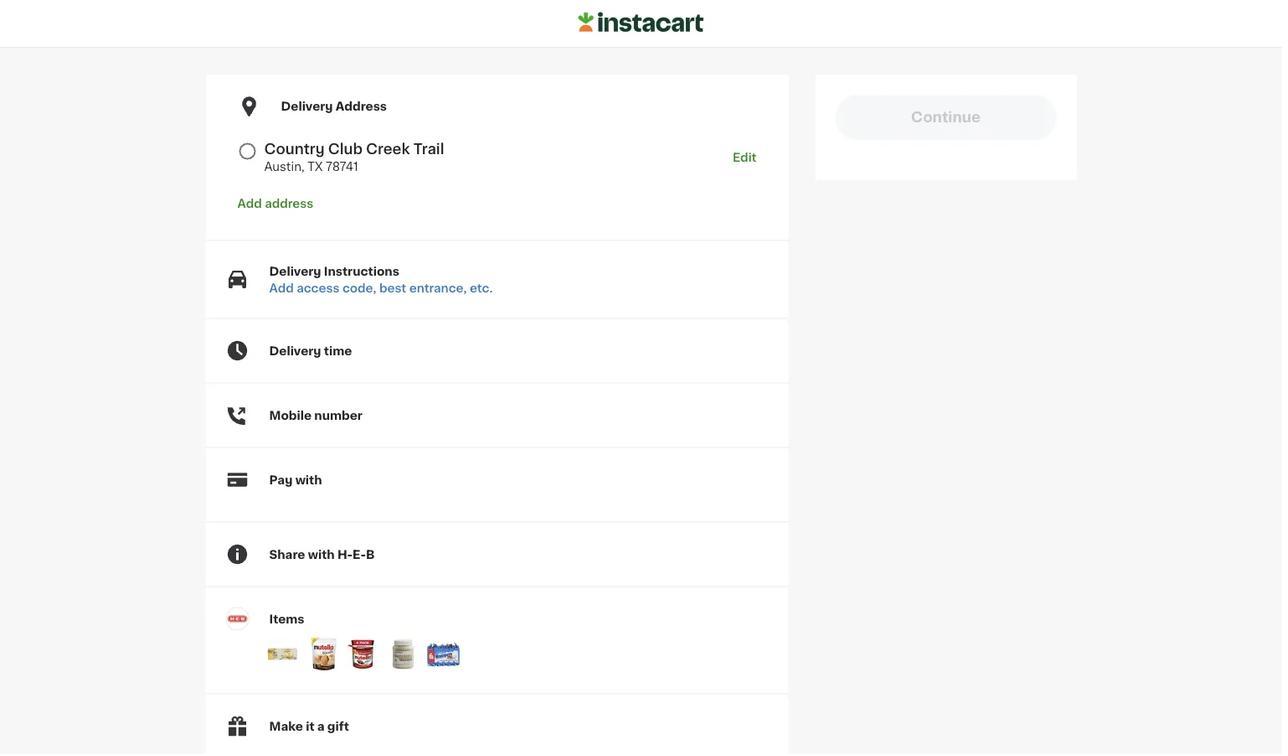 Task type: vqa. For each thing, say whether or not it's contained in the screenshot.
'EDIT' "button"
yes



Task type: describe. For each thing, give the bounding box(es) containing it.
creek
[[366, 142, 410, 156]]

etc.
[[470, 282, 493, 294]]

make
[[269, 720, 303, 732]]

instructions
[[324, 265, 400, 277]]

best
[[380, 282, 407, 294]]

number
[[315, 409, 363, 421]]

edit button
[[733, 130, 757, 185]]

e-
[[353, 549, 366, 560]]

edit
[[733, 151, 757, 163]]

add address
[[238, 197, 314, 209]]

share
[[269, 549, 305, 560]]

country
[[264, 142, 325, 156]]

home image
[[579, 10, 704, 35]]

delivery instructions add access code, best entrance, etc.
[[269, 265, 493, 294]]

nutella & go snack packs, chocolate hazelnut spread with breadsticks, bulk snacks for kids image
[[347, 637, 380, 671]]

delivery for delivery address
[[281, 101, 333, 112]]

time
[[324, 345, 352, 357]]

address
[[336, 101, 387, 112]]

delivery for delivery instructions add access code, best entrance, etc.
[[269, 265, 321, 277]]

access
[[297, 282, 340, 294]]

pay with
[[269, 474, 322, 486]]

delivery address
[[281, 101, 387, 112]]

nutella cookies, hazelnut spread, biscuits image
[[306, 637, 340, 671]]



Task type: locate. For each thing, give the bounding box(es) containing it.
nucolato white chocolate spread image
[[387, 637, 420, 671]]

with
[[295, 474, 322, 486], [308, 549, 335, 560]]

a
[[317, 720, 325, 732]]

1 vertical spatial delivery
[[269, 265, 321, 277]]

1 vertical spatial add
[[269, 282, 294, 294]]

add address button
[[238, 185, 314, 212]]

add inside delivery instructions add access code, best entrance, etc.
[[269, 282, 294, 294]]

b
[[366, 549, 375, 560]]

club
[[328, 142, 363, 156]]

delivery up country
[[281, 101, 333, 112]]

add left address
[[238, 197, 262, 209]]

h-
[[338, 549, 353, 560]]

delivery
[[281, 101, 333, 112], [269, 265, 321, 277], [269, 345, 321, 357]]

storck knoppers milk chocolate hazelnut wafer candy image
[[427, 637, 460, 671]]

0 vertical spatial with
[[295, 474, 322, 486]]

78741
[[326, 161, 358, 172]]

tx
[[308, 161, 323, 172]]

with for pay
[[295, 474, 322, 486]]

0 vertical spatial add
[[238, 197, 262, 209]]

share with h-e-b
[[269, 549, 375, 560]]

trail
[[414, 142, 445, 156]]

add left 'access'
[[269, 282, 294, 294]]

address
[[265, 197, 314, 209]]

code,
[[343, 282, 377, 294]]

it
[[306, 720, 315, 732]]

1 horizontal spatial add
[[269, 282, 294, 294]]

0 horizontal spatial add
[[238, 197, 262, 209]]

with for share
[[308, 549, 335, 560]]

add
[[238, 197, 262, 209], [269, 282, 294, 294]]

gift
[[328, 720, 349, 732]]

delivery left time
[[269, 345, 321, 357]]

2 vertical spatial delivery
[[269, 345, 321, 357]]

austin,
[[264, 161, 305, 172]]

items
[[269, 613, 305, 625]]

mobile
[[269, 409, 312, 421]]

matilde vicenzi grisbì lemon filled cookies image
[[266, 637, 300, 671]]

delivery inside delivery instructions add access code, best entrance, etc.
[[269, 265, 321, 277]]

1 vertical spatial with
[[308, 549, 335, 560]]

with right pay
[[295, 474, 322, 486]]

0 vertical spatial delivery
[[281, 101, 333, 112]]

delivery up 'access'
[[269, 265, 321, 277]]

delivery time
[[269, 345, 352, 357]]

with left "h-"
[[308, 549, 335, 560]]

mobile number
[[269, 409, 363, 421]]

delivery for delivery time
[[269, 345, 321, 357]]

country club creek trail austin, tx 78741
[[264, 142, 445, 172]]

pay
[[269, 474, 293, 486]]

entrance,
[[409, 282, 467, 294]]

add inside add address button
[[238, 197, 262, 209]]

make it a gift
[[269, 720, 349, 732]]



